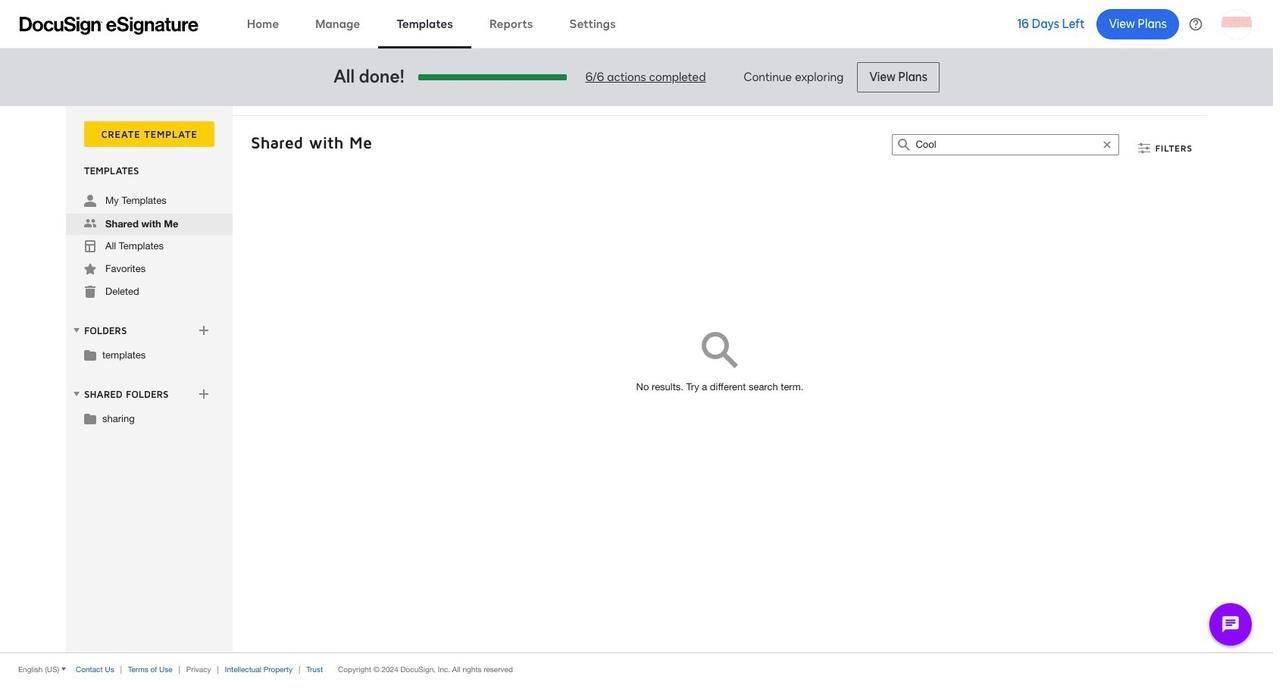 Task type: locate. For each thing, give the bounding box(es) containing it.
user image
[[84, 195, 96, 207]]

folder image
[[84, 412, 96, 424]]

view shared folders image
[[70, 388, 83, 400]]



Task type: vqa. For each thing, say whether or not it's contained in the screenshot.
folder icon to the bottom
yes



Task type: describe. For each thing, give the bounding box(es) containing it.
more info region
[[0, 652, 1273, 685]]

trash image
[[84, 286, 96, 298]]

docusign esignature image
[[20, 16, 199, 34]]

secondary navigation region
[[66, 106, 1211, 652]]

star filled image
[[84, 263, 96, 275]]

view folders image
[[70, 324, 83, 336]]

templates image
[[84, 240, 96, 252]]

shared image
[[84, 217, 96, 230]]

folder image
[[84, 349, 96, 361]]

your uploaded profile image image
[[1222, 9, 1252, 39]]

Search Shared with Me text field
[[916, 135, 1096, 155]]



